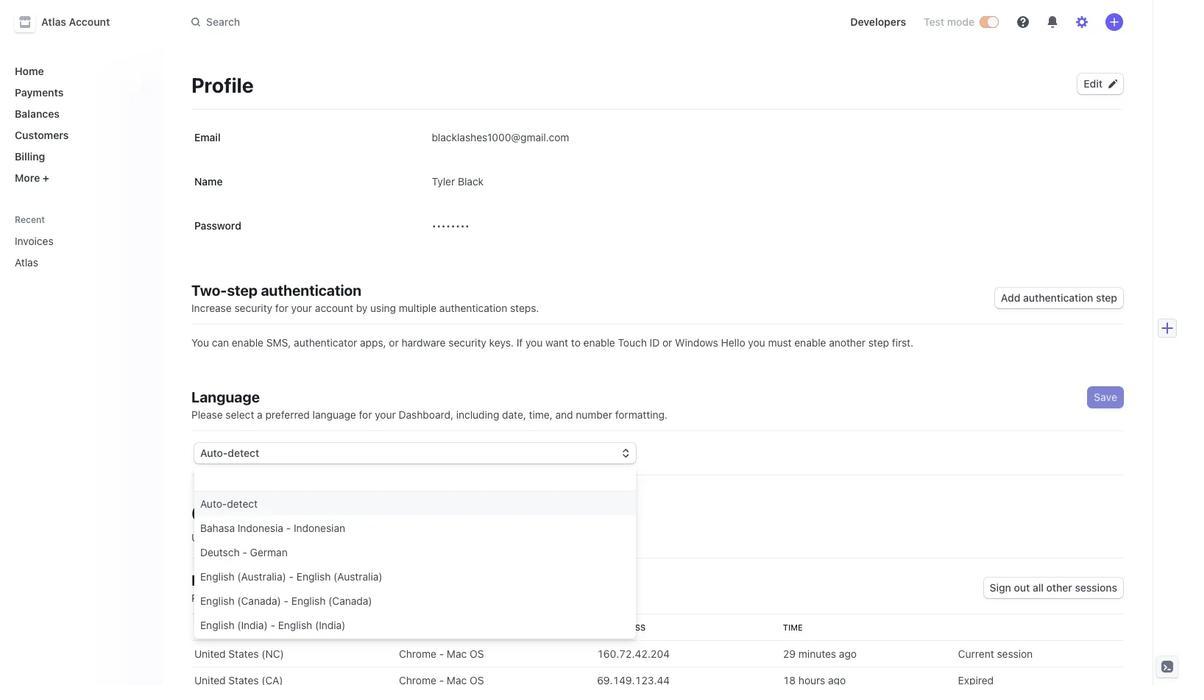 Task type: locate. For each thing, give the bounding box(es) containing it.
or right apps,
[[389, 337, 399, 349]]

for right the language
[[359, 409, 372, 421]]

your up deutsch - german
[[229, 532, 250, 544]]

auto- down 'please' on the left bottom
[[200, 447, 228, 460]]

hello
[[721, 337, 746, 349]]

(india) down where
[[237, 619, 268, 632]]

core navigation links element
[[9, 59, 150, 190]]

2 enable from the left
[[584, 337, 616, 349]]

2 (india) from the left
[[315, 619, 346, 632]]

or
[[389, 337, 399, 349], [663, 337, 673, 349]]

two-step authentication increase security for your account by using multiple authentication steps.
[[191, 282, 539, 314]]

1 horizontal spatial or
[[663, 337, 673, 349]]

auto-detect up bahasa
[[200, 498, 258, 510]]

preferences down auto-detect dropdown button
[[349, 502, 465, 526]]

1 horizontal spatial (canada)
[[329, 595, 372, 608]]

0 vertical spatial security
[[235, 302, 273, 314]]

login
[[191, 572, 230, 589]]

1 vertical spatial atlas
[[15, 256, 38, 269]]

0 horizontal spatial security
[[235, 302, 273, 314]]

a
[[257, 409, 263, 421]]

communication
[[253, 532, 326, 544]]

1 vertical spatial for
[[359, 409, 372, 421]]

auto-detect
[[200, 447, 259, 460], [200, 498, 258, 510]]

atlas left account
[[41, 15, 66, 28]]

- left logged
[[284, 595, 289, 608]]

0 vertical spatial atlas
[[41, 15, 66, 28]]

detect down select
[[228, 447, 259, 460]]

1 auto- from the top
[[200, 447, 228, 460]]

chrome
[[399, 648, 437, 661]]

english
[[200, 571, 235, 583], [297, 571, 331, 583], [200, 595, 235, 608], [292, 595, 326, 608], [200, 619, 235, 632], [278, 619, 312, 632]]

places
[[191, 592, 223, 605]]

auto-detect button
[[194, 443, 636, 464]]

0 horizontal spatial enable
[[232, 337, 264, 349]]

english (australia) - english (australia)
[[200, 571, 383, 583]]

for inside language please select a preferred language for your dashboard, including date, time, and number formatting.
[[359, 409, 372, 421]]

2 auto- from the top
[[200, 498, 227, 510]]

2 auto-detect from the top
[[200, 498, 258, 510]]

1 (australia) from the left
[[237, 571, 286, 583]]

1 horizontal spatial your
[[291, 302, 312, 314]]

list box containing auto-detect
[[194, 492, 636, 686]]

-
[[286, 522, 291, 535], [243, 546, 247, 559], [289, 571, 294, 583], [284, 595, 289, 608], [271, 619, 275, 632], [439, 648, 444, 661]]

please
[[191, 409, 223, 421]]

using
[[371, 302, 396, 314]]

2 horizontal spatial authentication
[[1024, 292, 1094, 304]]

1 you from the left
[[526, 337, 543, 349]]

tyler
[[432, 175, 455, 188]]

logged
[[290, 592, 323, 605]]

keys.
[[490, 337, 514, 349]]

atlas link
[[9, 250, 130, 275]]

united states (nc)
[[194, 648, 284, 661]]

1 horizontal spatial for
[[359, 409, 372, 421]]

atlas inside button
[[41, 15, 66, 28]]

step inside two-step authentication increase security for your account by using multiple authentication steps.
[[227, 282, 258, 299]]

0 horizontal spatial you
[[526, 337, 543, 349]]

german
[[250, 546, 288, 559]]

add authentication step
[[1002, 292, 1118, 304]]

0 horizontal spatial sessions
[[233, 572, 293, 589]]

1 horizontal spatial atlas
[[41, 15, 66, 28]]

1 enable from the left
[[232, 337, 264, 349]]

1 auto-detect from the top
[[200, 447, 259, 460]]

you right if
[[526, 337, 543, 349]]

- up english (canada) - english (canada)
[[289, 571, 294, 583]]

2 or from the left
[[663, 337, 673, 349]]

increase
[[191, 302, 232, 314]]

address
[[607, 623, 646, 633]]

1 vertical spatial auto-detect
[[200, 498, 258, 510]]

for up sms,
[[275, 302, 289, 314]]

preferences
[[349, 502, 465, 526], [328, 532, 385, 544]]

login sessions places where you're logged into stripe.
[[191, 572, 377, 605]]

invoices
[[15, 235, 54, 247]]

(canada) up english (india) - english (india) at the left bottom
[[237, 595, 281, 608]]

developers
[[851, 15, 907, 28]]

detect up the indonesia
[[227, 498, 258, 510]]

add authentication step button
[[996, 288, 1124, 309]]

(australia) up stripe.
[[334, 571, 383, 583]]

profile
[[191, 73, 254, 97]]

- for (india)
[[271, 619, 275, 632]]

deutsch - german
[[200, 546, 288, 559]]

authentication up account
[[261, 282, 362, 299]]

english up places
[[200, 571, 235, 583]]

number
[[576, 409, 613, 421]]

english down english (australia) - english (australia)
[[292, 595, 326, 608]]

auto- inside dropdown button
[[200, 447, 228, 460]]

(canada)
[[237, 595, 281, 608], [329, 595, 372, 608]]

0 horizontal spatial your
[[229, 532, 250, 544]]

1 horizontal spatial (australia)
[[334, 571, 383, 583]]

0 horizontal spatial (india)
[[237, 619, 268, 632]]

1 vertical spatial preferences
[[328, 532, 385, 544]]

1 horizontal spatial enable
[[584, 337, 616, 349]]

authentication up "keys."
[[440, 302, 508, 314]]

(australia) up "you're"
[[237, 571, 286, 583]]

atlas inside recent element
[[15, 256, 38, 269]]

more +
[[15, 172, 49, 184]]

1 horizontal spatial (india)
[[315, 619, 346, 632]]

auto-
[[200, 447, 228, 460], [200, 498, 227, 510]]

name
[[194, 175, 223, 188]]

add
[[1002, 292, 1021, 304]]

0 horizontal spatial or
[[389, 337, 399, 349]]

- right the indonesia
[[286, 522, 291, 535]]

to
[[571, 337, 581, 349]]

2 horizontal spatial step
[[1097, 292, 1118, 304]]

security inside two-step authentication increase security for your account by using multiple authentication steps.
[[235, 302, 273, 314]]

communication
[[191, 502, 345, 526]]

current
[[959, 648, 995, 661]]

2 vertical spatial your
[[229, 532, 250, 544]]

2 horizontal spatial enable
[[795, 337, 827, 349]]

english (india) - english (india)
[[200, 619, 346, 632]]

list box
[[194, 492, 636, 686]]

account
[[69, 15, 110, 28]]

1 horizontal spatial you
[[749, 337, 766, 349]]

ago
[[840, 648, 857, 661]]

(india) down into
[[315, 619, 346, 632]]

including
[[456, 409, 500, 421]]

enable right must
[[795, 337, 827, 349]]

0 horizontal spatial (canada)
[[237, 595, 281, 608]]

enable right can
[[232, 337, 264, 349]]

your left dashboard,
[[375, 409, 396, 421]]

2 (canada) from the left
[[329, 595, 372, 608]]

save
[[1095, 391, 1118, 404]]

0 vertical spatial for
[[275, 302, 289, 314]]

atlas account button
[[15, 12, 125, 32]]

payments link
[[9, 80, 150, 105]]

2 horizontal spatial your
[[375, 409, 396, 421]]

sessions right the other
[[1076, 582, 1118, 594]]

where
[[226, 592, 255, 605]]

29 minutes ago
[[783, 648, 857, 661]]

your
[[291, 302, 312, 314], [375, 409, 396, 421], [229, 532, 250, 544]]

if
[[517, 337, 523, 349]]

0 vertical spatial your
[[291, 302, 312, 314]]

step inside popup button
[[1097, 292, 1118, 304]]

auto-detect inside list box
[[200, 498, 258, 510]]

Search search field
[[183, 8, 598, 36]]

0 vertical spatial auto-detect
[[200, 447, 259, 460]]

all
[[1033, 582, 1044, 594]]

sign out all other sessions
[[990, 582, 1118, 594]]

preferred
[[266, 409, 310, 421]]

sessions inside button
[[1076, 582, 1118, 594]]

you left must
[[749, 337, 766, 349]]

sessions up "you're"
[[233, 572, 293, 589]]

authentication
[[261, 282, 362, 299], [1024, 292, 1094, 304], [440, 302, 508, 314]]

security right 'increase'
[[235, 302, 273, 314]]

your left account
[[291, 302, 312, 314]]

you
[[526, 337, 543, 349], [749, 337, 766, 349]]

0 vertical spatial detect
[[228, 447, 259, 460]]

auto- up bahasa
[[200, 498, 227, 510]]

auto-detect down select
[[200, 447, 259, 460]]

1 vertical spatial your
[[375, 409, 396, 421]]

1 horizontal spatial sessions
[[1076, 582, 1118, 594]]

(india)
[[237, 619, 268, 632], [315, 619, 346, 632]]

atlas down invoices
[[15, 256, 38, 269]]

1 horizontal spatial security
[[449, 337, 487, 349]]

customers link
[[9, 123, 150, 147]]

step
[[227, 282, 258, 299], [1097, 292, 1118, 304], [869, 337, 890, 349]]

home link
[[9, 59, 150, 83]]

sign out all other sessions button
[[984, 578, 1124, 599]]

- down "you're"
[[271, 619, 275, 632]]

time
[[783, 623, 803, 633]]

atlas for atlas account
[[41, 15, 66, 28]]

preferences up stripe.
[[328, 532, 385, 544]]

formatting.
[[615, 409, 668, 421]]

160.72.42.204
[[597, 648, 670, 661]]

update
[[191, 532, 226, 544]]

english up logged
[[297, 571, 331, 583]]

Search text field
[[183, 8, 598, 36]]

0 horizontal spatial for
[[275, 302, 289, 314]]

first.
[[892, 337, 914, 349]]

None field
[[194, 467, 636, 492]]

svg image
[[1109, 80, 1118, 88]]

0 horizontal spatial step
[[227, 282, 258, 299]]

test
[[924, 15, 945, 28]]

0 horizontal spatial (australia)
[[237, 571, 286, 583]]

for
[[275, 302, 289, 314], [359, 409, 372, 421]]

recent element
[[0, 229, 162, 275]]

0 horizontal spatial atlas
[[15, 256, 38, 269]]

1 vertical spatial auto-
[[200, 498, 227, 510]]

customers
[[15, 129, 69, 141]]

or right id
[[663, 337, 673, 349]]

0 vertical spatial auto-
[[200, 447, 228, 460]]

(canada) right logged
[[329, 595, 372, 608]]

windows
[[675, 337, 719, 349]]

billing link
[[9, 144, 150, 169]]

time,
[[529, 409, 553, 421]]

invoices link
[[9, 229, 130, 253]]

enable right to on the left
[[584, 337, 616, 349]]

security left "keys."
[[449, 337, 487, 349]]

can
[[212, 337, 229, 349]]

authentication right add
[[1024, 292, 1094, 304]]

other
[[1047, 582, 1073, 594]]



Task type: vqa. For each thing, say whether or not it's contained in the screenshot.
Communication Preferences Update Your Communication Preferences
yes



Task type: describe. For each thing, give the bounding box(es) containing it.
minutes
[[799, 648, 837, 661]]

2 (australia) from the left
[[334, 571, 383, 583]]

steps.
[[510, 302, 539, 314]]

auto- inside list box
[[200, 498, 227, 510]]

language please select a preferred language for your dashboard, including date, time, and number formatting.
[[191, 389, 668, 421]]

english down places
[[200, 619, 235, 632]]

out
[[1015, 582, 1031, 594]]

location
[[194, 623, 236, 633]]

29
[[783, 648, 796, 661]]

current session
[[959, 648, 1033, 661]]

3 enable from the left
[[795, 337, 827, 349]]

- for indonesia
[[286, 522, 291, 535]]

tyler black
[[432, 175, 484, 188]]

language
[[313, 409, 356, 421]]

help image
[[1018, 16, 1030, 28]]

sms,
[[266, 337, 291, 349]]

ip
[[597, 623, 605, 633]]

2 you from the left
[[749, 337, 766, 349]]

must
[[769, 337, 792, 349]]

1 or from the left
[[389, 337, 399, 349]]

id
[[650, 337, 660, 349]]

- for (canada)
[[284, 595, 289, 608]]

- for (australia)
[[289, 571, 294, 583]]

(nc)
[[262, 648, 284, 661]]

and
[[556, 409, 573, 421]]

your inside two-step authentication increase security for your account by using multiple authentication steps.
[[291, 302, 312, 314]]

indonesia
[[238, 522, 284, 535]]

1 (india) from the left
[[237, 619, 268, 632]]

balances link
[[9, 102, 150, 126]]

settings image
[[1077, 16, 1089, 28]]

your inside communication preferences update your communication preferences
[[229, 532, 250, 544]]

os
[[470, 648, 484, 661]]

select
[[226, 409, 254, 421]]

english (canada) - english (canada)
[[200, 595, 372, 608]]

auto-detect inside dropdown button
[[200, 447, 259, 460]]

1 vertical spatial security
[[449, 337, 487, 349]]

want
[[546, 337, 569, 349]]

edit
[[1084, 77, 1103, 90]]

payments
[[15, 86, 64, 99]]

two-
[[191, 282, 227, 299]]

states
[[229, 648, 259, 661]]

mode
[[948, 15, 975, 28]]

sign
[[990, 582, 1012, 594]]

+
[[43, 172, 49, 184]]

bahasa indonesia - indonesian
[[200, 522, 345, 535]]

1 (canada) from the left
[[237, 595, 281, 608]]

sessions inside "login sessions places where you're logged into stripe."
[[233, 572, 293, 589]]

for inside two-step authentication increase security for your account by using multiple authentication steps.
[[275, 302, 289, 314]]

into
[[325, 592, 343, 605]]

detect inside auto-detect dropdown button
[[228, 447, 259, 460]]

deutsch
[[200, 546, 240, 559]]

chrome        -        mac os
[[399, 648, 484, 661]]

- left german
[[243, 546, 247, 559]]

1 horizontal spatial step
[[869, 337, 890, 349]]

atlas account
[[41, 15, 110, 28]]

you can enable sms, authenticator apps, or hardware security keys. if you want to enable touch id or windows hello you must enable another step first.
[[191, 337, 914, 349]]

atlas for atlas
[[15, 256, 38, 269]]

touch
[[618, 337, 647, 349]]

developers link
[[845, 10, 913, 34]]

indonesian
[[294, 522, 345, 535]]

communication preferences update your communication preferences
[[191, 502, 465, 544]]

edit button
[[1078, 74, 1124, 94]]

save button
[[1089, 387, 1124, 408]]

- left mac
[[439, 648, 444, 661]]

recent navigation links element
[[0, 214, 162, 275]]

english down login
[[200, 595, 235, 608]]

1 horizontal spatial authentication
[[440, 302, 508, 314]]

password
[[194, 219, 241, 232]]

by
[[356, 302, 368, 314]]

session
[[998, 648, 1033, 661]]

blacklashes1000@gmail.com
[[432, 131, 570, 144]]

ip address
[[597, 623, 646, 633]]

recent
[[15, 214, 45, 225]]

english down english (canada) - english (canada)
[[278, 619, 312, 632]]

1 vertical spatial detect
[[227, 498, 258, 510]]

language
[[191, 389, 260, 406]]

mac
[[447, 648, 467, 661]]

black
[[458, 175, 484, 188]]

apps,
[[360, 337, 386, 349]]

dashboard,
[[399, 409, 454, 421]]

authenticator
[[294, 337, 357, 349]]

0 vertical spatial preferences
[[349, 502, 465, 526]]

you
[[191, 337, 209, 349]]

your inside language please select a preferred language for your dashboard, including date, time, and number formatting.
[[375, 409, 396, 421]]

0 horizontal spatial authentication
[[261, 282, 362, 299]]

united
[[194, 648, 226, 661]]

authentication inside add authentication step popup button
[[1024, 292, 1094, 304]]

test mode
[[924, 15, 975, 28]]

date,
[[502, 409, 526, 421]]



